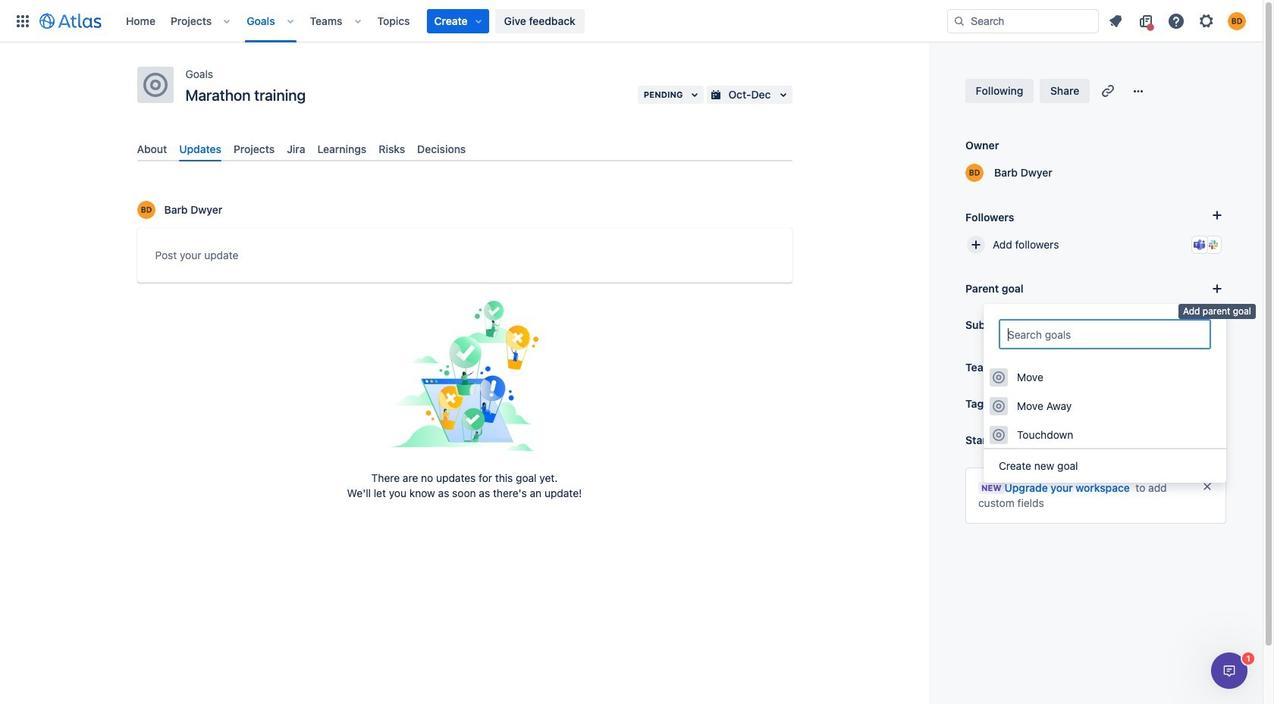 Task type: vqa. For each thing, say whether or not it's contained in the screenshot.
Touchdown Image
yes



Task type: locate. For each thing, give the bounding box(es) containing it.
slack logo showing nan channels are connected to this goal image
[[1208, 239, 1220, 251]]

dialog
[[1212, 653, 1248, 690]]

add a follower image
[[1208, 206, 1227, 225]]

move away image
[[993, 401, 1005, 413]]

move image
[[993, 372, 1005, 384]]

search image
[[954, 15, 966, 27]]

settings image
[[1198, 12, 1216, 30]]

tooltip
[[1179, 304, 1256, 319]]

msteams logo showing  channels are connected to this goal image
[[1194, 239, 1206, 251]]

more icon image
[[1130, 82, 1148, 100]]

Main content area, start typing to enter text. text field
[[155, 247, 774, 270]]

top element
[[9, 0, 948, 42]]

close banner image
[[1202, 481, 1214, 493]]

banner
[[0, 0, 1263, 42]]

tab list
[[131, 137, 798, 162]]

None search field
[[948, 9, 1099, 33]]

Search field
[[948, 9, 1099, 33]]



Task type: describe. For each thing, give the bounding box(es) containing it.
add follower image
[[967, 236, 985, 254]]

touchdown image
[[993, 429, 1005, 442]]

help image
[[1168, 12, 1186, 30]]

notifications image
[[1107, 12, 1125, 30]]

goal icon image
[[143, 73, 167, 97]]

Search goals field
[[999, 319, 1212, 350]]

switch to... image
[[14, 12, 32, 30]]

account image
[[1228, 12, 1246, 30]]



